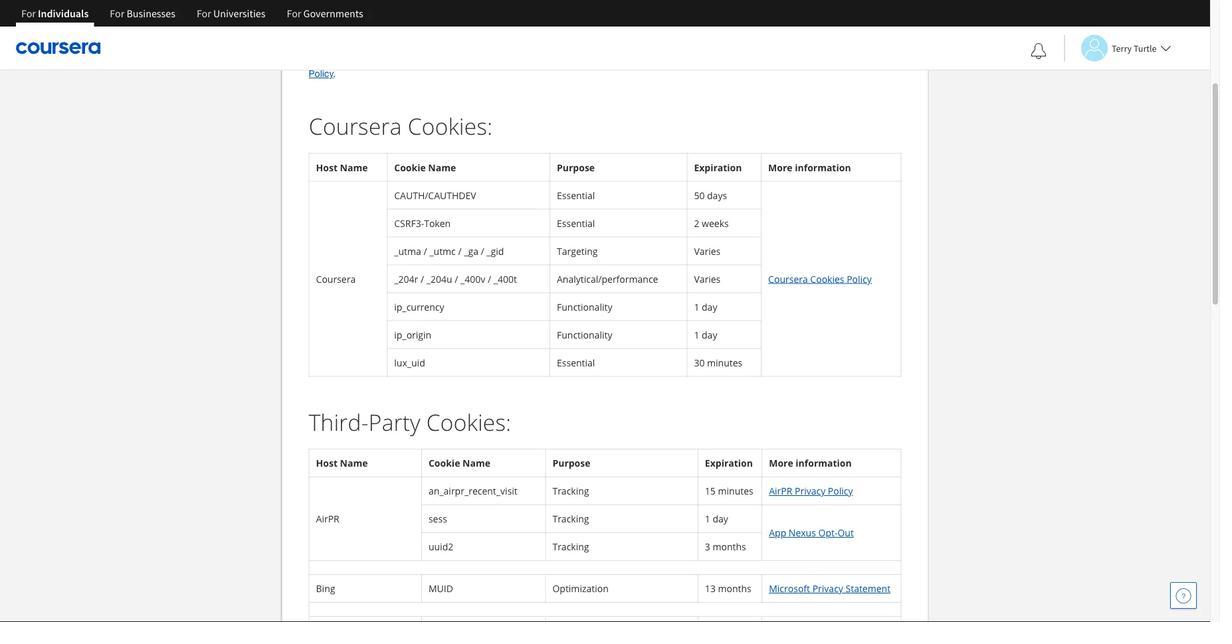 Task type: locate. For each thing, give the bounding box(es) containing it.
1 vertical spatial more
[[769, 458, 793, 470]]

1 essential from the top
[[557, 189, 595, 202]]

cookie name up "an_airpr_recent_visit"
[[429, 458, 490, 470]]

cookie name up cauth/cauthdev
[[394, 161, 456, 174]]

minutes right 30
[[707, 357, 742, 369]]

cookies inside cookies policy
[[865, 55, 899, 66]]

host name for an_airpr_recent_visit
[[316, 458, 368, 470]]

expiration for days
[[694, 161, 742, 174]]

0 vertical spatial cookies
[[865, 55, 899, 66]]

0 vertical spatial privacy
[[795, 486, 826, 498]]

for individuals
[[21, 7, 89, 20]]

expiration
[[694, 161, 742, 174], [705, 458, 753, 470]]

day
[[702, 301, 717, 314], [702, 329, 717, 342], [713, 514, 728, 526]]

for left universities
[[197, 7, 211, 20]]

0 vertical spatial policy
[[309, 69, 334, 79]]

0 vertical spatial information
[[795, 161, 851, 174]]

1 vertical spatial policy
[[847, 273, 872, 286]]

/
[[424, 245, 427, 258], [458, 245, 462, 258], [481, 245, 484, 258], [421, 273, 424, 286], [455, 273, 458, 286], [488, 273, 491, 286]]

cookies
[[865, 55, 899, 66], [810, 273, 844, 286]]

host for airpr
[[316, 458, 338, 470]]

essential for 2 weeks
[[557, 217, 595, 230]]

coursera cookies policy
[[768, 273, 872, 286]]

for left individuals on the left of page
[[21, 7, 36, 20]]

2 vertical spatial policy
[[828, 486, 853, 498]]

token
[[424, 217, 451, 230]]

expiration up the days
[[694, 161, 742, 174]]

1 inside "1 day app nexus opt-out"
[[705, 514, 710, 526]]

50 days
[[694, 189, 727, 202]]

varies
[[694, 245, 721, 258], [694, 273, 721, 286]]

more information
[[768, 161, 851, 174], [769, 458, 852, 470]]

2 host name from the top
[[316, 458, 368, 470]]

0 vertical spatial cookie name
[[394, 161, 456, 174]]

2 tracking from the top
[[553, 514, 589, 526]]

policy
[[309, 69, 334, 79], [847, 273, 872, 286], [828, 486, 853, 498]]

banner navigation
[[11, 0, 374, 37]]

for
[[21, 7, 36, 20], [110, 7, 124, 20], [197, 7, 211, 20], [287, 7, 301, 20]]

2 host from the top
[[316, 458, 338, 470]]

airpr
[[769, 486, 792, 498], [316, 514, 339, 526]]

tracking for sess
[[553, 514, 589, 526]]

1 host from the top
[[316, 161, 338, 174]]

0 vertical spatial minutes
[[707, 357, 742, 369]]

3 for from the left
[[197, 7, 211, 20]]

name down "third-"
[[340, 458, 368, 470]]

0 vertical spatial airpr
[[769, 486, 792, 498]]

opt-
[[818, 527, 838, 540]]

1 vertical spatial host name
[[316, 458, 368, 470]]

day inside "1 day app nexus opt-out"
[[713, 514, 728, 526]]

for left "businesses"
[[110, 7, 124, 20]]

2 weeks
[[694, 217, 729, 230]]

0 vertical spatial 1 day
[[694, 301, 717, 314]]

0 vertical spatial essential
[[557, 189, 595, 202]]

tracking
[[553, 486, 589, 498], [553, 514, 589, 526], [553, 541, 589, 554]]

1 vertical spatial day
[[702, 329, 717, 342]]

months up 1 3 months
[[713, 541, 746, 554]]

0 vertical spatial functionality
[[557, 301, 612, 314]]

3 essential from the top
[[557, 357, 595, 369]]

2 essential from the top
[[557, 217, 595, 230]]

functionality for ip_origin
[[557, 329, 612, 342]]

turtle
[[1134, 42, 1157, 54]]

purpose for essential
[[557, 161, 595, 174]]

0 vertical spatial host
[[316, 161, 338, 174]]

1 vertical spatial functionality
[[557, 329, 612, 342]]

coursera image
[[16, 37, 100, 59]]

1 1 day from the top
[[694, 301, 717, 314]]

help center image
[[1176, 588, 1192, 604]]

cookie up cauth/cauthdev
[[394, 161, 426, 174]]

1 host name from the top
[[316, 161, 368, 174]]

nexus
[[789, 527, 816, 540]]

0 vertical spatial tracking
[[553, 486, 589, 498]]

purpose
[[557, 161, 595, 174], [553, 458, 590, 470]]

1 vertical spatial host
[[316, 458, 338, 470]]

cookie name
[[394, 161, 456, 174], [429, 458, 490, 470]]

1 3 months
[[705, 583, 751, 596]]

policy for cauth/cauthdev
[[847, 273, 872, 286]]

/ left _400v
[[455, 273, 458, 286]]

_204u
[[426, 273, 452, 286]]

months
[[713, 541, 746, 554], [718, 583, 751, 596]]

1 horizontal spatial cookie
[[429, 458, 460, 470]]

3 up 1 3 months
[[705, 541, 710, 554]]

minutes for 15 minutes
[[718, 486, 753, 498]]

ip_currency
[[394, 301, 444, 314]]

cookie up "an_airpr_recent_visit"
[[429, 458, 460, 470]]

name
[[340, 161, 368, 174], [428, 161, 456, 174], [340, 458, 368, 470], [463, 458, 490, 470]]

for left governments
[[287, 7, 301, 20]]

1 horizontal spatial cookies
[[865, 55, 899, 66]]

2 for from the left
[[110, 7, 124, 20]]

0 horizontal spatial cookie
[[394, 161, 426, 174]]

1 vertical spatial essential
[[557, 217, 595, 230]]

minutes
[[707, 357, 742, 369], [718, 486, 753, 498]]

/ left _utmc
[[424, 245, 427, 258]]

_400v
[[461, 273, 485, 286]]

1 vertical spatial expiration
[[705, 458, 753, 470]]

coursera cookies policy link
[[768, 273, 872, 286]]

1 vertical spatial information
[[796, 458, 852, 470]]

/ right _204r at top
[[421, 273, 424, 286]]

businesses
[[127, 7, 175, 20]]

_204r / _204u / _400v / _400t
[[394, 273, 517, 286]]

for for governments
[[287, 7, 301, 20]]

/ right the _ga
[[481, 245, 484, 258]]

bing
[[316, 583, 335, 596]]

app
[[769, 527, 786, 540]]

1 vertical spatial cookies
[[810, 273, 844, 286]]

1 vertical spatial 1 day
[[694, 329, 717, 342]]

cookie for an_airpr_recent_visit
[[429, 458, 460, 470]]

2 vertical spatial day
[[713, 514, 728, 526]]

1 functionality from the top
[[557, 301, 612, 314]]

information
[[795, 161, 851, 174], [796, 458, 852, 470]]

1 vertical spatial privacy
[[813, 583, 843, 596]]

analytical/performance
[[557, 273, 658, 286]]

1
[[694, 301, 699, 314], [694, 329, 699, 342], [705, 514, 710, 526], [705, 583, 710, 596]]

host name
[[316, 161, 368, 174], [316, 458, 368, 470]]

0 vertical spatial cookie
[[394, 161, 426, 174]]

_utmc
[[429, 245, 456, 258]]

host name for cauth/cauthdev
[[316, 161, 368, 174]]

weeks
[[702, 217, 729, 230]]

more
[[768, 161, 793, 174], [769, 458, 793, 470]]

0 vertical spatial more
[[768, 161, 793, 174]]

for for individuals
[[21, 7, 36, 20]]

terry turtle
[[1112, 42, 1157, 54]]

muid
[[429, 583, 453, 596]]

2
[[694, 217, 699, 230]]

privacy up app nexus opt-out link
[[795, 486, 826, 498]]

1 day
[[694, 301, 717, 314], [694, 329, 717, 342]]

cookie name for an_airpr_recent_visit
[[429, 458, 490, 470]]

_204r
[[394, 273, 418, 286]]

0 horizontal spatial airpr
[[316, 514, 339, 526]]

1 vertical spatial cookie
[[429, 458, 460, 470]]

third-party cookies:
[[309, 407, 511, 438]]

3 down "3 months"
[[710, 583, 716, 596]]

2 1 day from the top
[[694, 329, 717, 342]]

0 vertical spatial varies
[[694, 245, 721, 258]]

4 for from the left
[[287, 7, 301, 20]]

1 vertical spatial cookie name
[[429, 458, 490, 470]]

3 tracking from the top
[[553, 541, 589, 554]]

0 vertical spatial expiration
[[694, 161, 742, 174]]

airpr for airpr privacy policy
[[769, 486, 792, 498]]

months down "3 months"
[[718, 583, 751, 596]]

microsoft privacy statement
[[769, 583, 891, 596]]

2 vertical spatial tracking
[[553, 541, 589, 554]]

1 vertical spatial minutes
[[718, 486, 753, 498]]

1 vertical spatial more information
[[769, 458, 852, 470]]

cookies:
[[408, 111, 493, 142], [426, 407, 511, 438]]

1 horizontal spatial airpr
[[769, 486, 792, 498]]

an_airpr_recent_visit
[[429, 486, 518, 498]]

information for privacy
[[796, 458, 852, 470]]

cookie
[[394, 161, 426, 174], [429, 458, 460, 470]]

more for 50 days
[[768, 161, 793, 174]]

cookie name for cauth/cauthdev
[[394, 161, 456, 174]]

1 vertical spatial purpose
[[553, 458, 590, 470]]

1 vertical spatial airpr
[[316, 514, 339, 526]]

privacy for airpr
[[795, 486, 826, 498]]

0 vertical spatial purpose
[[557, 161, 595, 174]]

_utma / _utmc / _ga / _gid
[[394, 245, 504, 258]]

2 vertical spatial essential
[[557, 357, 595, 369]]

essential
[[557, 189, 595, 202], [557, 217, 595, 230], [557, 357, 595, 369]]

1 vertical spatial tracking
[[553, 514, 589, 526]]

1 for from the left
[[21, 7, 36, 20]]

expiration up 15 minutes
[[705, 458, 753, 470]]

day for ip_origin
[[702, 329, 717, 342]]

app nexus opt-out link
[[769, 527, 854, 540]]

optimization
[[553, 583, 609, 596]]

1 tracking from the top
[[553, 486, 589, 498]]

0 vertical spatial more information
[[768, 161, 851, 174]]

coursera for coursera cookies policy
[[768, 273, 808, 286]]

2 functionality from the top
[[557, 329, 612, 342]]

0 vertical spatial day
[[702, 301, 717, 314]]

1 vertical spatial cookies:
[[426, 407, 511, 438]]

3
[[705, 541, 710, 554], [710, 583, 716, 596]]

coursera
[[309, 111, 402, 142], [316, 273, 356, 286], [768, 273, 808, 286]]

1 day app nexus opt-out
[[705, 514, 854, 540]]

_gid
[[487, 245, 504, 258]]

functionality
[[557, 301, 612, 314], [557, 329, 612, 342]]

2 varies from the top
[[694, 273, 721, 286]]

privacy right microsoft
[[813, 583, 843, 596]]

csrf3-
[[394, 217, 424, 230]]

minutes right 15
[[718, 486, 753, 498]]

_400t
[[494, 273, 517, 286]]

privacy
[[795, 486, 826, 498], [813, 583, 843, 596]]

coursera cookies:
[[309, 111, 493, 142]]

0 vertical spatial host name
[[316, 161, 368, 174]]

microsoft
[[769, 583, 810, 596]]

1 varies from the top
[[694, 245, 721, 258]]

host
[[316, 161, 338, 174], [316, 458, 338, 470]]

privacy for microsoft
[[813, 583, 843, 596]]

30 minutes
[[694, 357, 742, 369]]

1 vertical spatial varies
[[694, 273, 721, 286]]



Task type: vqa. For each thing, say whether or not it's contained in the screenshot.
Third-Party Cookies:
yes



Task type: describe. For each thing, give the bounding box(es) containing it.
for for businesses
[[110, 7, 124, 20]]

15
[[705, 486, 716, 498]]

governments
[[303, 7, 363, 20]]

coursera for coursera cookies:
[[309, 111, 402, 142]]

coursera for coursera
[[316, 273, 356, 286]]

third-
[[309, 407, 369, 438]]

purpose for tracking
[[553, 458, 590, 470]]

airpr for airpr
[[316, 514, 339, 526]]

tracking for uuid2
[[553, 541, 589, 554]]

/ left the _ga
[[458, 245, 462, 258]]

policy inside cookies policy
[[309, 69, 334, 79]]

airpr privacy policy link
[[769, 486, 853, 498]]

uuid2
[[429, 541, 453, 554]]

policy for an_airpr_recent_visit
[[828, 486, 853, 498]]

cookies policy
[[309, 55, 899, 79]]

.
[[334, 69, 336, 79]]

0 vertical spatial cookies:
[[408, 111, 493, 142]]

1 day for ip_origin
[[694, 329, 717, 342]]

terry
[[1112, 42, 1132, 54]]

_utma
[[394, 245, 421, 258]]

0 vertical spatial months
[[713, 541, 746, 554]]

show notifications image
[[1031, 43, 1047, 59]]

csrf3-token
[[394, 217, 451, 230]]

information for cookies
[[795, 161, 851, 174]]

for governments
[[287, 7, 363, 20]]

varies for analytical/performance
[[694, 273, 721, 286]]

more information for 15 minutes
[[769, 458, 852, 470]]

sess
[[429, 514, 447, 526]]

1 day for ip_currency
[[694, 301, 717, 314]]

out
[[838, 527, 854, 540]]

individuals
[[38, 7, 89, 20]]

0 vertical spatial 3
[[705, 541, 710, 554]]

essential for 30 minutes
[[557, 357, 595, 369]]

0 horizontal spatial cookies
[[810, 273, 844, 286]]

days
[[707, 189, 727, 202]]

ip_origin
[[394, 329, 431, 342]]

30
[[694, 357, 705, 369]]

/ left _400t on the top left of the page
[[488, 273, 491, 286]]

cauth/cauthdev
[[394, 189, 476, 202]]

name down coursera cookies:
[[340, 161, 368, 174]]

more information for 50 days
[[768, 161, 851, 174]]

more for 15 minutes
[[769, 458, 793, 470]]

microsoft privacy statement link
[[769, 583, 891, 596]]

for businesses
[[110, 7, 175, 20]]

_ga
[[464, 245, 478, 258]]

day for ip_currency
[[702, 301, 717, 314]]

lux_uid
[[394, 357, 425, 369]]

varies for targeting
[[694, 245, 721, 258]]

3 months
[[705, 541, 746, 554]]

name up cauth/cauthdev
[[428, 161, 456, 174]]

targeting
[[557, 245, 598, 258]]

party
[[369, 407, 420, 438]]

host for coursera
[[316, 161, 338, 174]]

50
[[694, 189, 705, 202]]

expiration for minutes
[[705, 458, 753, 470]]

1 vertical spatial months
[[718, 583, 751, 596]]

cookies policy link
[[309, 55, 899, 79]]

name up "an_airpr_recent_visit"
[[463, 458, 490, 470]]

for for universities
[[197, 7, 211, 20]]

functionality for ip_currency
[[557, 301, 612, 314]]

terry turtle button
[[1064, 35, 1171, 61]]

for universities
[[197, 7, 265, 20]]

minutes for 30 minutes
[[707, 357, 742, 369]]

1 vertical spatial 3
[[710, 583, 716, 596]]

airpr privacy policy
[[769, 486, 853, 498]]

cookie for cauth/cauthdev
[[394, 161, 426, 174]]

15 minutes
[[705, 486, 753, 498]]

universities
[[213, 7, 265, 20]]

statement
[[846, 583, 891, 596]]



